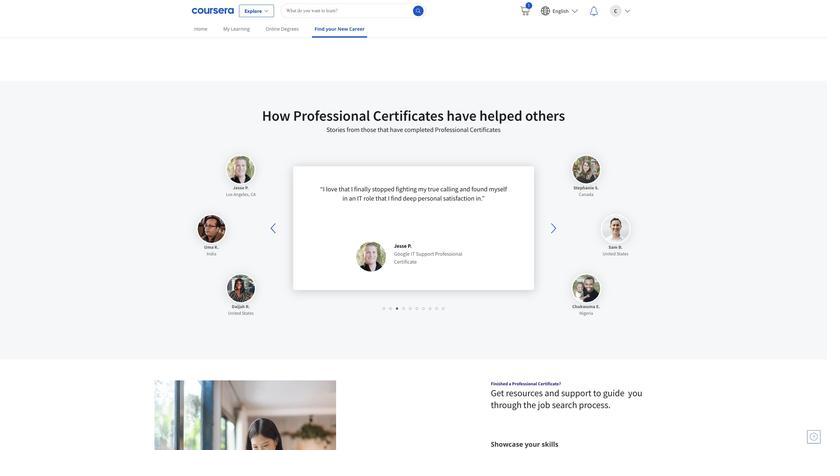 Task type: locate. For each thing, give the bounding box(es) containing it.
from
[[347, 126, 360, 134]]

home link
[[192, 21, 210, 36]]

online degrees
[[266, 26, 299, 32]]

hours
[[439, 30, 452, 36]]

states inside the sam b. united states
[[617, 251, 629, 257]]

completed
[[370, 30, 393, 36], [405, 126, 434, 134]]

google
[[394, 251, 410, 258]]

online
[[266, 26, 280, 32]]

1 horizontal spatial your
[[525, 441, 541, 450]]

and up 'satisfaction'
[[460, 185, 471, 193]]

states inside 'daijah r. united states'
[[242, 311, 254, 317]]

1 vertical spatial your
[[525, 441, 541, 450]]

find your new career link
[[312, 21, 368, 38]]

1 vertical spatial p.
[[408, 243, 412, 250]]

sam
[[609, 245, 618, 251]]

to right support
[[594, 388, 602, 400]]

a
[[509, 381, 512, 387]]

jesse inside jesse p. google it support professional certificate
[[394, 243, 407, 250]]

0 horizontal spatial p.
[[245, 185, 249, 191]]

it
[[357, 194, 363, 203], [411, 251, 415, 258]]

0 vertical spatial states
[[617, 251, 629, 257]]

finally
[[354, 185, 371, 193]]

1 horizontal spatial in
[[394, 30, 398, 36]]

find
[[391, 194, 402, 203]]

found
[[472, 185, 488, 193]]

united down sam
[[603, 251, 616, 257]]

1 horizontal spatial to
[[594, 388, 602, 400]]

1 vertical spatial that
[[339, 185, 350, 193]]

1 vertical spatial and
[[545, 388, 560, 400]]

months,
[[403, 30, 421, 36]]

jesse p. image
[[356, 242, 386, 272]]

it inside "i love that i finally stopped fighting my true calling and found myself in an it role that i find deep personal satisfaction in."
[[357, 194, 363, 203]]

an
[[349, 194, 356, 203]]

1 vertical spatial completed
[[405, 126, 434, 134]]

0 horizontal spatial completed
[[370, 30, 393, 36]]

get
[[491, 388, 505, 400]]

in left an
[[343, 194, 348, 203]]

home
[[194, 26, 208, 32]]

certificate
[[394, 259, 417, 265]]

united for sam
[[603, 251, 616, 257]]

your left skills
[[525, 441, 541, 450]]

los
[[226, 192, 233, 198]]

1 horizontal spatial i
[[388, 194, 390, 203]]

coursera
[[381, 16, 400, 22]]

p. for it
[[408, 243, 412, 250]]

0 vertical spatial it
[[357, 194, 363, 203]]

states for daijah r.
[[242, 311, 254, 317]]

online degrees link
[[263, 21, 302, 36]]

calling
[[441, 185, 459, 193]]

that down stopped
[[376, 194, 387, 203]]

0 horizontal spatial jesse
[[233, 185, 244, 191]]

0 vertical spatial and
[[460, 185, 471, 193]]

english
[[553, 7, 569, 14]]

0 horizontal spatial your
[[326, 26, 337, 32]]

0 vertical spatial certificates
[[373, 107, 444, 125]]

1 horizontal spatial jesse
[[394, 243, 407, 250]]

0 vertical spatial completed
[[370, 30, 393, 36]]

1 horizontal spatial have
[[447, 107, 477, 125]]

per
[[486, 30, 493, 36]]

and down certificate?
[[545, 388, 560, 400]]

english button
[[536, 0, 584, 21]]

my learning
[[223, 26, 250, 32]]

0 vertical spatial that
[[378, 126, 389, 134]]

p. inside jesse p. google it support professional certificate
[[408, 243, 412, 250]]

states down r.
[[242, 311, 254, 317]]

go to next slide image
[[546, 221, 562, 237]]

e.
[[597, 304, 601, 310]]

0 vertical spatial united
[[603, 251, 616, 257]]

r.
[[246, 304, 250, 310]]

and inside finished a professional certificate? get resources and support to guide  you through the job search process.
[[545, 388, 560, 400]]

in
[[394, 30, 398, 36], [343, 194, 348, 203]]

b.
[[619, 245, 623, 251]]

1 horizontal spatial and
[[545, 388, 560, 400]]

jesse inside jesse p. los angeles, ca
[[233, 185, 244, 191]]

1 vertical spatial in
[[343, 194, 348, 203]]

p.
[[245, 185, 249, 191], [408, 243, 412, 250]]

degrees
[[281, 26, 299, 32]]

completed inside how professional certificates have helped others stories from those that have completed professional certificates
[[405, 126, 434, 134]]

0 horizontal spatial united
[[228, 311, 241, 317]]

1 vertical spatial jesse
[[394, 243, 407, 250]]

your right ³
[[326, 26, 337, 32]]

find your new career
[[315, 26, 365, 32]]

united inside 'daijah r. united states'
[[228, 311, 241, 317]]

1 horizontal spatial certificates
[[470, 126, 501, 134]]

job
[[538, 400, 551, 412]]

1 vertical spatial states
[[242, 311, 254, 317]]

0 vertical spatial i
[[351, 185, 353, 193]]

None search field
[[281, 3, 426, 18]]

jesse up angeles,
[[233, 185, 244, 191]]

1 horizontal spatial completed
[[405, 126, 434, 134]]

your
[[326, 26, 337, 32], [525, 441, 541, 450]]

daijah r. united states
[[228, 304, 254, 317]]

0 horizontal spatial it
[[357, 194, 363, 203]]

personal
[[418, 194, 442, 203]]

to left the be
[[358, 30, 362, 36]]

platform
[[402, 16, 420, 22]]

certificates
[[373, 107, 444, 125], [470, 126, 501, 134]]

0 horizontal spatial states
[[242, 311, 254, 317]]

professional
[[293, 107, 371, 125], [435, 126, 469, 134], [436, 251, 463, 258], [513, 381, 538, 387]]

1 horizontal spatial p.
[[408, 243, 412, 250]]

india
[[207, 251, 217, 257]]

united inside the sam b. united states
[[603, 251, 616, 257]]

stephanie
[[574, 185, 595, 191]]

p. up angeles,
[[245, 185, 249, 191]]

i left find
[[388, 194, 390, 203]]

0 horizontal spatial and
[[460, 185, 471, 193]]

most
[[325, 30, 336, 36]]

0 horizontal spatial certificates
[[373, 107, 444, 125]]

0 horizontal spatial have
[[390, 126, 403, 134]]

it right an
[[357, 194, 363, 203]]

0 vertical spatial your
[[326, 26, 337, 32]]

explore
[[245, 7, 262, 14]]

united for daijah
[[228, 311, 241, 317]]

0 horizontal spatial in
[[343, 194, 348, 203]]

that right those
[[378, 126, 389, 134]]

1 horizontal spatial states
[[617, 251, 629, 257]]

support
[[416, 251, 434, 258]]

1 horizontal spatial it
[[411, 251, 415, 258]]

true
[[428, 185, 440, 193]]

p. inside jesse p. los angeles, ca
[[245, 185, 249, 191]]

jesse up google
[[394, 243, 407, 250]]

0 horizontal spatial to
[[358, 30, 362, 36]]

p. for angeles,
[[245, 185, 249, 191]]

in left 6
[[394, 30, 398, 36]]

jesse for google
[[394, 243, 407, 250]]

0 vertical spatial jesse
[[233, 185, 244, 191]]

united down daijah
[[228, 311, 241, 317]]

² coursera platform data, all time
[[378, 16, 450, 22]]

states down the b.
[[617, 251, 629, 257]]

united
[[603, 251, 616, 257], [228, 311, 241, 317]]

p. up google
[[408, 243, 412, 250]]

1 vertical spatial it
[[411, 251, 415, 258]]

0 vertical spatial p.
[[245, 185, 249, 191]]

coursera image
[[192, 5, 234, 16]]

have
[[447, 107, 477, 125], [390, 126, 403, 134]]

1 vertical spatial certificates
[[470, 126, 501, 134]]

that up an
[[339, 185, 350, 193]]

i
[[351, 185, 353, 193], [388, 194, 390, 203]]

1 horizontal spatial united
[[603, 251, 616, 257]]

i up an
[[351, 185, 353, 193]]

"i
[[320, 185, 325, 193]]

resources
[[506, 388, 543, 400]]

states
[[617, 251, 629, 257], [242, 311, 254, 317]]

that
[[378, 126, 389, 134], [339, 185, 350, 193], [376, 194, 387, 203]]

1 vertical spatial united
[[228, 311, 241, 317]]

fighting
[[396, 185, 417, 193]]

1
[[528, 2, 531, 8]]

³
[[322, 30, 324, 36]]

it up certificate
[[411, 251, 415, 258]]

1 vertical spatial i
[[388, 194, 390, 203]]

1 vertical spatial to
[[594, 388, 602, 400]]

0 vertical spatial in
[[394, 30, 398, 36]]

c
[[615, 7, 618, 14]]

certificate?
[[538, 381, 562, 387]]

my learning link
[[221, 21, 253, 36]]



Task type: vqa. For each thing, say whether or not it's contained in the screenshot.
UPSKILL YOUR EMPLOYEES TO EXCEL IN THE DIGITAL ECONOMY
no



Task type: describe. For each thing, give the bounding box(es) containing it.
²
[[378, 16, 380, 22]]

c button
[[605, 0, 636, 21]]

explore button
[[239, 4, 274, 17]]

0 vertical spatial have
[[447, 107, 477, 125]]

you
[[629, 388, 643, 400]]

slides element
[[282, 305, 546, 312]]

how
[[262, 107, 291, 125]]

with
[[422, 30, 432, 36]]

work
[[474, 30, 485, 36]]

go to previous slide image
[[266, 221, 281, 237]]

jesse p. google it support professional certificate
[[394, 243, 463, 265]]

the
[[524, 400, 537, 412]]

learning
[[231, 26, 250, 32]]

1 link
[[515, 0, 536, 21]]

2 vertical spatial that
[[376, 194, 387, 203]]

canada
[[579, 192, 594, 198]]

chukwuma
[[573, 304, 596, 310]]

that inside how professional certificates have helped others stories from those that have completed professional certificates
[[378, 126, 389, 134]]

6
[[400, 30, 402, 36]]

of
[[468, 30, 473, 36]]

or
[[453, 30, 458, 36]]

angeles,
[[234, 192, 250, 198]]

through
[[491, 400, 522, 412]]

data,
[[422, 16, 433, 22]]

new
[[338, 26, 348, 32]]

showcase your skills
[[491, 441, 559, 450]]

professional inside finished a professional certificate? get resources and support to guide  you through the job search process.
[[513, 381, 538, 387]]

chukwuma e. nigeria
[[573, 304, 601, 317]]

finished a professional certificate? get resources and support to guide  you through the job search process.
[[491, 381, 643, 412]]

k.
[[215, 245, 219, 251]]

nigeria
[[580, 311, 594, 317]]

uma
[[204, 245, 214, 251]]

love
[[326, 185, 338, 193]]

stephanie s. canada
[[574, 185, 599, 198]]

to inside finished a professional certificate? get resources and support to guide  you through the job search process.
[[594, 388, 602, 400]]

showcase
[[491, 441, 524, 450]]

jesse for los
[[233, 185, 244, 191]]

designed
[[337, 30, 357, 36]]

sam b. united states
[[603, 245, 629, 257]]

What do you want to learn? text field
[[281, 3, 426, 18]]

week
[[494, 30, 506, 36]]

satisfaction
[[444, 194, 475, 203]]

support
[[562, 388, 592, 400]]

skills
[[542, 441, 559, 450]]

my
[[223, 26, 230, 32]]

professional inside jesse p. google it support professional certificate
[[436, 251, 463, 258]]

less
[[459, 30, 467, 36]]

go to previous slide image
[[271, 224, 276, 234]]

and inside "i love that i finally stopped fighting my true calling and found myself in an it role that i find deep personal satisfaction in."
[[460, 185, 471, 193]]

all
[[434, 16, 439, 22]]

10
[[433, 30, 438, 36]]

your for find
[[326, 26, 337, 32]]

1 vertical spatial have
[[390, 126, 403, 134]]

stopped
[[372, 185, 395, 193]]

be
[[364, 30, 369, 36]]

your for showcase
[[525, 441, 541, 450]]

shopping cart: 1 item element
[[520, 2, 533, 16]]

search
[[553, 400, 578, 412]]

daijah
[[232, 304, 245, 310]]

it inside jesse p. google it support professional certificate
[[411, 251, 415, 258]]

uma k. india
[[204, 245, 219, 257]]

career
[[350, 26, 365, 32]]

0 vertical spatial to
[[358, 30, 362, 36]]

how professional certificates have helped others stories from those that have completed professional certificates
[[262, 107, 566, 134]]

find
[[315, 26, 325, 32]]

those
[[361, 126, 377, 134]]

time
[[440, 16, 450, 22]]

ca
[[251, 192, 256, 198]]

in."
[[476, 194, 485, 203]]

"i love that i finally stopped fighting my true calling and found myself in an it role that i find deep personal satisfaction in."
[[320, 185, 507, 203]]

0 horizontal spatial i
[[351, 185, 353, 193]]

deep
[[403, 194, 417, 203]]

my
[[418, 185, 427, 193]]

helped
[[480, 107, 523, 125]]

role
[[364, 194, 375, 203]]

s.
[[596, 185, 599, 191]]

others
[[526, 107, 566, 125]]

myself
[[489, 185, 507, 193]]

states for sam b.
[[617, 251, 629, 257]]

stories
[[327, 126, 346, 134]]

in inside "i love that i finally stopped fighting my true calling and found myself in an it role that i find deep personal satisfaction in."
[[343, 194, 348, 203]]

³ most designed to be completed in 6 months, with 10 hours or less of work per week
[[322, 30, 506, 36]]

help center image
[[811, 434, 819, 442]]



